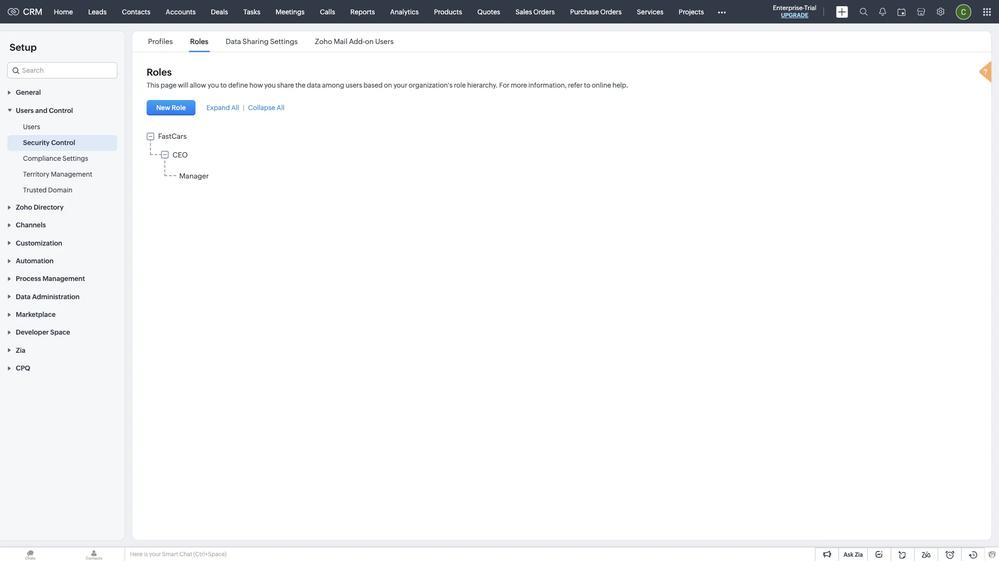 Task type: vqa. For each thing, say whether or not it's contained in the screenshot.
Channels image
no



Task type: describe. For each thing, give the bounding box(es) containing it.
data for data administration
[[16, 293, 31, 301]]

how
[[250, 81, 263, 89]]

marketplace
[[16, 311, 56, 319]]

developer space button
[[0, 324, 125, 342]]

general
[[16, 89, 41, 97]]

purchase orders link
[[563, 0, 630, 23]]

data administration
[[16, 293, 80, 301]]

crm
[[23, 7, 42, 17]]

accounts link
[[158, 0, 203, 23]]

compliance settings
[[23, 155, 88, 162]]

chats image
[[0, 548, 60, 562]]

1 all from the left
[[231, 104, 239, 112]]

services
[[637, 8, 664, 16]]

signals image
[[880, 8, 886, 16]]

home link
[[46, 0, 81, 23]]

create menu image
[[836, 6, 848, 17]]

0 vertical spatial settings
[[270, 37, 298, 46]]

reports link
[[343, 0, 383, 23]]

2 all from the left
[[277, 104, 285, 112]]

search element
[[854, 0, 874, 23]]

customization button
[[0, 234, 125, 252]]

zoho for zoho directory
[[16, 204, 32, 211]]

automation
[[16, 257, 54, 265]]

users for users and control
[[16, 107, 34, 114]]

create menu element
[[831, 0, 854, 23]]

trusted domain link
[[23, 185, 72, 195]]

calendar image
[[898, 8, 906, 16]]

smart
[[162, 552, 178, 558]]

enterprise-trial upgrade
[[773, 4, 817, 19]]

calls
[[320, 8, 335, 16]]

chat
[[179, 552, 192, 558]]

directory
[[34, 204, 64, 211]]

role
[[454, 81, 466, 89]]

accounts
[[166, 8, 196, 16]]

users for users
[[23, 123, 40, 131]]

help image
[[977, 60, 997, 86]]

new role link
[[147, 100, 197, 116]]

purchase
[[570, 8, 599, 16]]

data
[[307, 81, 321, 89]]

1 vertical spatial on
[[384, 81, 392, 89]]

fastcars
[[158, 132, 187, 140]]

group for this page will allow you to define how you share the data among users based on your organization's role hierarchy. for more information, refer to online help.
[[147, 132, 977, 184]]

space
[[50, 329, 70, 337]]

1 horizontal spatial zia
[[855, 552, 863, 559]]

ceo
[[173, 151, 188, 159]]

more
[[511, 81, 527, 89]]

general button
[[0, 83, 125, 101]]

1 you from the left
[[208, 81, 219, 89]]

based
[[364, 81, 383, 89]]

profile image
[[956, 4, 972, 19]]

orders for sales orders
[[534, 8, 555, 16]]

home
[[54, 8, 73, 16]]

hierarchy.
[[467, 81, 498, 89]]

(ctrl+space)
[[193, 552, 227, 558]]

mail
[[334, 37, 348, 46]]

ceo link
[[173, 151, 188, 159]]

new role
[[156, 104, 186, 112]]

zoho mail add-on users
[[315, 37, 394, 46]]

upgrade
[[781, 12, 809, 19]]

profile element
[[951, 0, 977, 23]]

1 to from the left
[[220, 81, 227, 89]]

data for data sharing settings
[[226, 37, 241, 46]]

will
[[178, 81, 188, 89]]

this page will allow you to define how you share the data among users based on your organization's role hierarchy. for more information, refer to online help.
[[147, 81, 629, 89]]

setup
[[10, 42, 37, 53]]

collapse
[[248, 104, 275, 112]]

tasks
[[243, 8, 260, 16]]

channels button
[[0, 216, 125, 234]]

refer
[[568, 81, 583, 89]]

this
[[147, 81, 159, 89]]

analytics link
[[383, 0, 427, 23]]

zia inside dropdown button
[[16, 347, 25, 355]]

process management button
[[0, 270, 125, 288]]

marketplace button
[[0, 306, 125, 324]]

trusted domain
[[23, 186, 72, 194]]

1 horizontal spatial roles
[[190, 37, 208, 46]]

quotes link
[[470, 0, 508, 23]]

role
[[172, 104, 186, 112]]

products
[[434, 8, 462, 16]]

1 vertical spatial your
[[149, 552, 161, 558]]

analytics
[[390, 8, 419, 16]]

developer
[[16, 329, 49, 337]]

customization
[[16, 240, 62, 247]]



Task type: locate. For each thing, give the bounding box(es) containing it.
all right the collapse on the left top of the page
[[277, 104, 285, 112]]

cpq button
[[0, 359, 125, 377]]

data down process
[[16, 293, 31, 301]]

contacts
[[122, 8, 150, 16]]

roles down accounts link
[[190, 37, 208, 46]]

enterprise-
[[773, 4, 805, 12]]

data
[[226, 37, 241, 46], [16, 293, 31, 301]]

all left the |
[[231, 104, 239, 112]]

territory management link
[[23, 170, 92, 179]]

zoho mail add-on users link
[[314, 37, 395, 46]]

users right the add- on the left of the page
[[375, 37, 394, 46]]

process
[[16, 275, 41, 283]]

services link
[[630, 0, 671, 23]]

profiles
[[148, 37, 173, 46]]

1 vertical spatial settings
[[62, 155, 88, 162]]

to left define at the left top of page
[[220, 81, 227, 89]]

deals link
[[203, 0, 236, 23]]

users link
[[23, 122, 40, 132]]

share
[[277, 81, 294, 89]]

zoho for zoho mail add-on users
[[315, 37, 332, 46]]

expand
[[206, 104, 230, 112]]

1 horizontal spatial all
[[277, 104, 285, 112]]

users
[[346, 81, 362, 89]]

roles link
[[189, 37, 210, 46]]

group for fastcars
[[161, 150, 977, 183]]

territory
[[23, 170, 49, 178]]

projects link
[[671, 0, 712, 23]]

developer space
[[16, 329, 70, 337]]

profiles link
[[147, 37, 174, 46]]

1 horizontal spatial on
[[384, 81, 392, 89]]

zoho directory
[[16, 204, 64, 211]]

1 horizontal spatial you
[[264, 81, 276, 89]]

leads link
[[81, 0, 114, 23]]

0 horizontal spatial zoho
[[16, 204, 32, 211]]

tasks link
[[236, 0, 268, 23]]

control inside dropdown button
[[49, 107, 73, 114]]

Other Modules field
[[712, 4, 733, 19]]

new
[[156, 104, 170, 112]]

1 vertical spatial management
[[42, 275, 85, 283]]

0 horizontal spatial on
[[365, 37, 374, 46]]

0 horizontal spatial zia
[[16, 347, 25, 355]]

management up data administration dropdown button
[[42, 275, 85, 283]]

data left 'sharing'
[[226, 37, 241, 46]]

ask
[[844, 552, 854, 559]]

0 horizontal spatial to
[[220, 81, 227, 89]]

0 vertical spatial roles
[[190, 37, 208, 46]]

users inside dropdown button
[[16, 107, 34, 114]]

quotes
[[478, 8, 500, 16]]

0 horizontal spatial orders
[[534, 8, 555, 16]]

0 vertical spatial users
[[375, 37, 394, 46]]

sales orders link
[[508, 0, 563, 23]]

you
[[208, 81, 219, 89], [264, 81, 276, 89]]

zoho up channels
[[16, 204, 32, 211]]

products link
[[427, 0, 470, 23]]

users left and
[[16, 107, 34, 114]]

1 horizontal spatial zoho
[[315, 37, 332, 46]]

zia button
[[0, 342, 125, 359]]

group
[[147, 132, 977, 184], [161, 150, 977, 183]]

allow
[[190, 81, 206, 89]]

contacts link
[[114, 0, 158, 23]]

settings up territory management link
[[62, 155, 88, 162]]

control inside "region"
[[51, 139, 75, 147]]

roles
[[190, 37, 208, 46], [147, 67, 172, 78]]

among
[[322, 81, 344, 89]]

0 vertical spatial control
[[49, 107, 73, 114]]

0 vertical spatial management
[[51, 170, 92, 178]]

information,
[[529, 81, 567, 89]]

users
[[375, 37, 394, 46], [16, 107, 34, 114], [23, 123, 40, 131]]

management inside the process management "dropdown button"
[[42, 275, 85, 283]]

1 orders from the left
[[534, 8, 555, 16]]

0 vertical spatial data
[[226, 37, 241, 46]]

search image
[[860, 8, 868, 16]]

your right based
[[394, 81, 408, 89]]

and
[[35, 107, 47, 114]]

users up security
[[23, 123, 40, 131]]

0 vertical spatial on
[[365, 37, 374, 46]]

group containing fastcars
[[147, 132, 977, 184]]

contacts image
[[64, 548, 124, 562]]

cpq
[[16, 365, 30, 373]]

leads
[[88, 8, 107, 16]]

list containing profiles
[[139, 31, 402, 52]]

management inside territory management link
[[51, 170, 92, 178]]

orders right purchase
[[600, 8, 622, 16]]

process management
[[16, 275, 85, 283]]

group inside group
[[161, 150, 977, 183]]

0 horizontal spatial data
[[16, 293, 31, 301]]

1 horizontal spatial data
[[226, 37, 241, 46]]

0 horizontal spatial you
[[208, 81, 219, 89]]

control
[[49, 107, 73, 114], [51, 139, 75, 147]]

list
[[139, 31, 402, 52]]

domain
[[48, 186, 72, 194]]

add-
[[349, 37, 365, 46]]

expand all | collapse all
[[206, 104, 285, 112]]

on
[[365, 37, 374, 46], [384, 81, 392, 89]]

0 vertical spatial zia
[[16, 347, 25, 355]]

1 vertical spatial zoho
[[16, 204, 32, 211]]

for
[[499, 81, 510, 89]]

data sharing settings link
[[224, 37, 299, 46]]

management for process management
[[42, 275, 85, 283]]

zia right ask
[[855, 552, 863, 559]]

to right refer
[[584, 81, 591, 89]]

on right based
[[384, 81, 392, 89]]

settings inside users and control "region"
[[62, 155, 88, 162]]

sales orders
[[516, 8, 555, 16]]

zoho inside "dropdown button"
[[16, 204, 32, 211]]

1 horizontal spatial your
[[394, 81, 408, 89]]

1 horizontal spatial settings
[[270, 37, 298, 46]]

crm link
[[8, 7, 42, 17]]

users and control
[[16, 107, 73, 114]]

roles up this at the left top
[[147, 67, 172, 78]]

territory management
[[23, 170, 92, 178]]

projects
[[679, 8, 704, 16]]

security
[[23, 139, 50, 147]]

0 vertical spatial zoho
[[315, 37, 332, 46]]

1 vertical spatial roles
[[147, 67, 172, 78]]

0 horizontal spatial roles
[[147, 67, 172, 78]]

on right mail
[[365, 37, 374, 46]]

manager link
[[179, 172, 209, 180]]

new role button
[[147, 100, 195, 116]]

None field
[[7, 62, 117, 79]]

settings right 'sharing'
[[270, 37, 298, 46]]

all
[[231, 104, 239, 112], [277, 104, 285, 112]]

calls link
[[312, 0, 343, 23]]

0 horizontal spatial settings
[[62, 155, 88, 162]]

your right is
[[149, 552, 161, 558]]

2 vertical spatial users
[[23, 123, 40, 131]]

channels
[[16, 222, 46, 229]]

0 horizontal spatial your
[[149, 552, 161, 558]]

users inside "region"
[[23, 123, 40, 131]]

organization's
[[409, 81, 453, 89]]

purchase orders
[[570, 8, 622, 16]]

2 to from the left
[[584, 81, 591, 89]]

is
[[144, 552, 148, 558]]

control up 'compliance settings'
[[51, 139, 75, 147]]

users and control region
[[0, 119, 125, 198]]

define
[[228, 81, 248, 89]]

orders right sales
[[534, 8, 555, 16]]

1 vertical spatial zia
[[855, 552, 863, 559]]

Search text field
[[8, 63, 117, 78]]

here
[[130, 552, 143, 558]]

automation button
[[0, 252, 125, 270]]

group containing ceo
[[161, 150, 977, 183]]

1 horizontal spatial orders
[[600, 8, 622, 16]]

0 horizontal spatial all
[[231, 104, 239, 112]]

ask zia
[[844, 552, 863, 559]]

data inside list
[[226, 37, 241, 46]]

2 you from the left
[[264, 81, 276, 89]]

1 vertical spatial users
[[16, 107, 34, 114]]

compliance settings link
[[23, 154, 88, 163]]

you right how at left
[[264, 81, 276, 89]]

data sharing settings
[[226, 37, 298, 46]]

1 vertical spatial data
[[16, 293, 31, 301]]

you right allow
[[208, 81, 219, 89]]

sharing
[[243, 37, 269, 46]]

signals element
[[874, 0, 892, 23]]

zoho directory button
[[0, 198, 125, 216]]

data inside dropdown button
[[16, 293, 31, 301]]

manager
[[179, 172, 209, 180]]

trusted
[[23, 186, 47, 194]]

trial
[[805, 4, 817, 12]]

security control link
[[23, 138, 75, 147]]

page
[[161, 81, 177, 89]]

|
[[243, 104, 244, 112]]

meetings
[[276, 8, 305, 16]]

zia up cpq
[[16, 347, 25, 355]]

0 vertical spatial your
[[394, 81, 408, 89]]

management for territory management
[[51, 170, 92, 178]]

control down the 'general' dropdown button
[[49, 107, 73, 114]]

management up domain
[[51, 170, 92, 178]]

orders for purchase orders
[[600, 8, 622, 16]]

1 horizontal spatial to
[[584, 81, 591, 89]]

1 vertical spatial control
[[51, 139, 75, 147]]

zoho left mail
[[315, 37, 332, 46]]

2 orders from the left
[[600, 8, 622, 16]]



